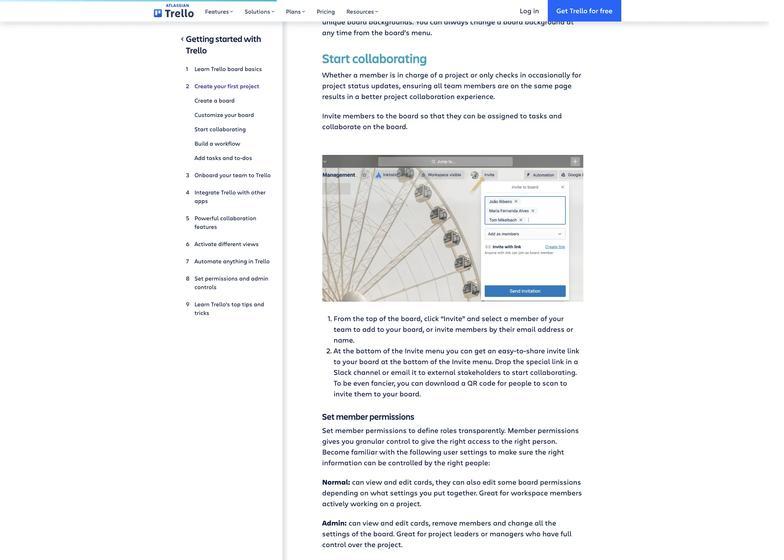 Task type: locate. For each thing, give the bounding box(es) containing it.
you inside 'set member permissions set member permissions to define roles transparently. member permissions gives you granular control to give the right access to the right person. become familiar with the following user settings to make sure the right information can be controlled by the right people:'
[[342, 436, 354, 446]]

trello left started
[[186, 44, 207, 56]]

your up "address"
[[549, 314, 564, 323]]

be left the controlled
[[378, 458, 387, 468]]

from inside huge library of photos for beautiful and unique board backgrounds. you can always change a board background at any time from the board's menu.
[[354, 28, 370, 37]]

to right scan
[[560, 378, 568, 388]]

collaboration inside "start collaborating whether a member is in charge of a project or only checks in occasionally for project status updates, ensuring all team members are on the same page results in a better project collaboration experience."
[[410, 91, 455, 101]]

1 vertical spatial start
[[195, 125, 208, 133]]

0 vertical spatial they
[[447, 111, 462, 121]]

1 vertical spatial control
[[322, 540, 346, 549]]

tips
[[242, 300, 252, 308]]

all inside "start collaborating whether a member is in charge of a project or only checks in occasionally for project status updates, ensuring all team members are on the same page results in a better project collaboration experience."
[[434, 81, 442, 90]]

0 horizontal spatial you
[[322, 0, 335, 5]]

top up add
[[366, 314, 378, 323]]

1 vertical spatial create
[[195, 97, 213, 104]]

0 vertical spatial with
[[244, 33, 261, 44]]

0 horizontal spatial settings
[[322, 529, 350, 539]]

you inside huge library of photos for beautiful and unique board backgrounds. you can always change a board background at any time from the board's menu.
[[416, 17, 428, 27]]

add
[[363, 324, 376, 334]]

huge library of photos for beautiful and unique board backgrounds. you can always change a board background at any time from the board's menu.
[[322, 6, 574, 37]]

be
[[478, 111, 486, 121], [343, 378, 352, 388], [378, 458, 387, 468]]

by inside from the top of the board, click "invite" and select a member of your team to add to your board, or invite members by their email address or name. at the bottom of the invite menu you can get an easy-to-share invite link to your board at the bottom of the invite menu. drop the special link in a slack channel or email it to external stakeholders to start collaborating. to be even fancier, you can download a qr code for people to scan to invite them to your board.
[[490, 324, 498, 334]]

0 vertical spatial you
[[322, 0, 335, 5]]

to right add
[[377, 324, 385, 334]]

plans button
[[280, 0, 311, 22]]

0 vertical spatial invite
[[322, 111, 341, 121]]

activate
[[195, 240, 217, 248]]

board up first
[[228, 65, 243, 72]]

great
[[479, 488, 498, 498], [397, 529, 416, 539]]

top inside from the top of the board, click "invite" and select a member of your team to add to your board, or invite members by their email address or name. at the bottom of the invite menu you can get an easy-to-share invite link to your board at the bottom of the invite menu. drop the special link in a slack channel or email it to external stakeholders to start collaborating. to be even fancier, you can download a qr code for people to scan to invite them to your board.
[[366, 314, 378, 323]]

customize your board link
[[186, 108, 271, 122]]

menu. inside huge library of photos for beautiful and unique board backgrounds. you can always change a board background at any time from the board's menu.
[[412, 28, 432, 37]]

0 horizontal spatial team
[[233, 171, 247, 179]]

1 horizontal spatial you
[[416, 17, 428, 27]]

collaboration down ensuring
[[410, 91, 455, 101]]

1 horizontal spatial tasks
[[529, 111, 547, 121]]

your left first
[[214, 82, 226, 90]]

share
[[527, 346, 545, 356]]

trello right the get
[[570, 6, 588, 15]]

1 vertical spatial great
[[397, 529, 416, 539]]

0 vertical spatial from
[[369, 6, 385, 16]]

0 horizontal spatial all
[[434, 81, 442, 90]]

top for tips
[[232, 300, 241, 308]]

control inside 'set member permissions set member permissions to define roles transparently. member permissions gives you granular control to give the right access to the right person. become familiar with the following user settings to make sure the right information can be controlled by the right people:'
[[386, 436, 410, 446]]

collaborating inside "start collaborating whether a member is in charge of a project or only checks in occasionally for project status updates, ensuring all team members are on the same page results in a better project collaboration experience."
[[352, 50, 427, 67]]

right
[[450, 436, 466, 446], [515, 436, 531, 446], [548, 447, 565, 457], [448, 458, 464, 468]]

board inside can view and edit cards, they can also edit some board permissions depending on what settings you put together. great for workspace members actively working on a project.
[[519, 477, 539, 487]]

1 vertical spatial board,
[[403, 324, 424, 334]]

experience.
[[457, 91, 495, 101]]

0 horizontal spatial change
[[471, 17, 495, 27]]

0 vertical spatial set
[[195, 274, 204, 282]]

1 horizontal spatial by
[[490, 324, 498, 334]]

by
[[490, 324, 498, 334], [425, 458, 433, 468]]

invite up collaborate
[[322, 111, 341, 121]]

pick up unique
[[322, 6, 336, 16]]

trello down onboard your team to trello link
[[221, 188, 236, 196]]

a down photos
[[497, 17, 502, 27]]

add tasks and to-dos
[[195, 154, 252, 161]]

0 horizontal spatial collaboration
[[220, 214, 257, 222]]

dos
[[242, 154, 252, 161]]

normal:
[[322, 477, 350, 487]]

create up create a board
[[195, 82, 213, 90]]

a up collaborating.
[[574, 357, 579, 366]]

for inside from the top of the board, click "invite" and select a member of your team to add to your board, or invite members by their email address or name. at the bottom of the invite menu you can get an easy-to-share invite link to your board at the bottom of the invite menu. drop the special link in a slack channel or email it to external stakeholders to start collaborating. to be even fancier, you can download a qr code for people to scan to invite them to your board.
[[498, 378, 507, 388]]

1 horizontal spatial top
[[366, 314, 378, 323]]

0 vertical spatial menu.
[[412, 28, 432, 37]]

1 vertical spatial change
[[508, 518, 533, 528]]

from down one
[[369, 6, 385, 16]]

be down experience.
[[478, 111, 486, 121]]

upload
[[446, 0, 469, 5]]

permissions inside set permissions and admin controls
[[205, 274, 238, 282]]

for inside huge library of photos for beautiful and unique board backgrounds. you can always change a board background at any time from the board's menu.
[[502, 6, 511, 16]]

set
[[195, 274, 204, 282], [322, 411, 335, 422], [322, 426, 334, 435]]

actively
[[322, 499, 349, 509]]

edit inside can view and edit cards, remove members and change all the settings of the board. great for project leaders or managers who have full control over the project.
[[396, 518, 409, 528]]

external
[[428, 368, 456, 377]]

only
[[479, 70, 494, 80]]

1 vertical spatial be
[[343, 378, 352, 388]]

1 vertical spatial project.
[[378, 540, 403, 549]]

you right menu
[[447, 346, 459, 356]]

member up 'their'
[[510, 314, 539, 323]]

with for trello
[[237, 188, 250, 196]]

member up gives at the bottom of the page
[[335, 426, 364, 435]]

with inside 'getting started with trello'
[[244, 33, 261, 44]]

cards, for for
[[411, 518, 431, 528]]

control inside can view and edit cards, remove members and change all the settings of the board. great for project leaders or managers who have full control over the project.
[[322, 540, 346, 549]]

add tasks and to-dos link
[[186, 151, 271, 165]]

0 vertical spatial top
[[232, 300, 241, 308]]

unique
[[322, 17, 346, 27]]

menu. inside from the top of the board, click "invite" and select a member of your team to add to your board, or invite members by their email address or name. at the bottom of the invite menu you can get an easy-to-share invite link to your board at the bottom of the invite menu. drop the special link in a slack channel or email it to external stakeholders to start collaborating. to be even fancier, you can download a qr code for people to scan to invite them to your board.
[[473, 357, 493, 366]]

2 vertical spatial board.
[[374, 529, 395, 539]]

0 horizontal spatial be
[[343, 378, 352, 388]]

who
[[526, 529, 541, 539]]

can up together.
[[453, 477, 465, 487]]

at inside huge library of photos for beautiful and unique board backgrounds. you can always change a board background at any time from the board's menu.
[[567, 17, 574, 27]]

0 vertical spatial start
[[322, 50, 350, 67]]

for inside can view and edit cards, remove members and change all the settings of the board. great for project leaders or managers who have full control over the project.
[[417, 529, 427, 539]]

0 vertical spatial invite
[[435, 324, 454, 334]]

and inside set permissions and admin controls
[[239, 274, 250, 282]]

learn inside learn trello's top tips and tricks
[[195, 300, 210, 308]]

0 horizontal spatial control
[[322, 540, 346, 549]]

menu. right board's in the right of the page
[[412, 28, 432, 37]]

and down image*,
[[546, 6, 559, 16]]

settings up people:
[[460, 447, 488, 457]]

to- down build a workflow link
[[235, 154, 242, 161]]

all up who
[[535, 518, 544, 528]]

you up become
[[342, 436, 354, 446]]

learn for learn trello's top tips and tricks
[[195, 300, 210, 308]]

invite up stakeholders
[[452, 357, 471, 366]]

and inside huge library of photos for beautiful and unique board backgrounds. you can always change a board background at any time from the board's menu.
[[546, 6, 559, 16]]

0 vertical spatial team
[[444, 81, 462, 90]]

by inside 'set member permissions set member permissions to define roles transparently. member permissions gives you granular control to give the right access to the right person. become familiar with the following user settings to make sure the right information can be controlled by the right people:'
[[425, 458, 433, 468]]

your up photos
[[471, 0, 486, 5]]

define
[[418, 426, 439, 435]]

trello inside get trello for free link
[[570, 6, 588, 15]]

to inside onboard your team to trello link
[[249, 171, 255, 179]]

learn
[[195, 65, 210, 72], [195, 300, 210, 308]]

2 vertical spatial invite
[[334, 389, 353, 399]]

0 horizontal spatial invite
[[322, 111, 341, 121]]

start up whether at left
[[322, 50, 350, 67]]

member
[[360, 70, 388, 80], [510, 314, 539, 323], [336, 411, 368, 422], [335, 426, 364, 435]]

permissions
[[205, 274, 238, 282], [370, 411, 415, 422], [366, 426, 407, 435], [538, 426, 579, 435], [540, 477, 581, 487]]

edit for remove
[[396, 518, 409, 528]]

1 vertical spatial collaborating
[[210, 125, 246, 133]]

project down remove
[[429, 529, 452, 539]]

2 horizontal spatial team
[[444, 81, 462, 90]]

trello inside onboard your team to trello link
[[256, 171, 271, 179]]

1 vertical spatial bottom
[[403, 357, 429, 366]]

2 horizontal spatial settings
[[460, 447, 488, 457]]

in inside from the top of the board, click "invite" and select a member of your team to add to your board, or invite members by their email address or name. at the bottom of the invite menu you can get an easy-to-share invite link to your board at the bottom of the invite menu. drop the special link in a slack channel or email it to external stakeholders to start collaborating. to be even fancier, you can download a qr code for people to scan to invite them to your board.
[[566, 357, 572, 366]]

controlled
[[388, 458, 423, 468]]

board inside invite members to the board so that they can be assigned to tasks and collaborate on the board.
[[399, 111, 419, 121]]

your inside you can pick one of our basic colors, upload your own personal image*, or pick a picture from
[[471, 0, 486, 5]]

0 horizontal spatial link
[[552, 357, 564, 366]]

0 vertical spatial project.
[[396, 499, 422, 509]]

a inside can view and edit cards, they can also edit some board permissions depending on what settings you put together. great for workspace members actively working on a project.
[[390, 499, 395, 509]]

0 vertical spatial control
[[386, 436, 410, 446]]

team inside "start collaborating whether a member is in charge of a project or only checks in occasionally for project status updates, ensuring all team members are on the same page results in a better project collaboration experience."
[[444, 81, 462, 90]]

with inside the integrate trello with other apps
[[237, 188, 250, 196]]

can down the huge
[[430, 17, 442, 27]]

set inside set permissions and admin controls
[[195, 274, 204, 282]]

invite
[[435, 324, 454, 334], [547, 346, 566, 356], [334, 389, 353, 399]]

project inside can view and edit cards, remove members and change all the settings of the board. great for project leaders or managers who have full control over the project.
[[429, 529, 452, 539]]

0 vertical spatial change
[[471, 17, 495, 27]]

on up working
[[360, 488, 369, 498]]

board, left click
[[401, 314, 423, 323]]

2 vertical spatial with
[[380, 447, 395, 457]]

set for permissions
[[195, 274, 204, 282]]

one
[[366, 0, 379, 5]]

1 vertical spatial settings
[[390, 488, 418, 498]]

board up workspace at the right of the page
[[519, 477, 539, 487]]

1 horizontal spatial collaborating
[[352, 50, 427, 67]]

get
[[557, 6, 568, 15]]

board,
[[401, 314, 423, 323], [403, 324, 424, 334]]

of inside can view and edit cards, remove members and change all the settings of the board. great for project leaders or managers who have full control over the project.
[[352, 529, 359, 539]]

1 learn from the top
[[195, 65, 210, 72]]

member inside from the top of the board, click "invite" and select a member of your team to add to your board, or invite members by their email address or name. at the bottom of the invite menu you can get an easy-to-share invite link to your board at the bottom of the invite menu. drop the special link in a slack channel or email it to external stakeholders to start collaborating. to be even fancier, you can download a qr code for people to scan to invite them to your board.
[[510, 314, 539, 323]]

settings inside 'set member permissions set member permissions to define roles transparently. member permissions gives you granular control to give the right access to the right person. become familiar with the following user settings to make sure the right information can be controlled by the right people:'
[[460, 447, 488, 457]]

email right 'their'
[[517, 324, 536, 334]]

invite down "invite"
[[435, 324, 454, 334]]

menu.
[[412, 28, 432, 37], [473, 357, 493, 366]]

what
[[371, 488, 389, 498]]

2 learn from the top
[[195, 300, 210, 308]]

in right is
[[398, 70, 404, 80]]

to right it at bottom right
[[419, 368, 426, 377]]

1 horizontal spatial control
[[386, 436, 410, 446]]

put
[[434, 488, 445, 498]]

1 horizontal spatial all
[[535, 518, 544, 528]]

easy-
[[498, 346, 517, 356]]

0 vertical spatial learn
[[195, 65, 210, 72]]

start inside 'link'
[[195, 125, 208, 133]]

log in
[[520, 6, 539, 15]]

0 horizontal spatial menu.
[[412, 28, 432, 37]]

over
[[348, 540, 363, 549]]

trello inside the automate anything in trello link
[[255, 257, 270, 265]]

of inside "start collaborating whether a member is in charge of a project or only checks in occasionally for project status updates, ensuring all team members are on the same page results in a better project collaboration experience."
[[430, 70, 437, 80]]

0 vertical spatial collaboration
[[410, 91, 455, 101]]

team down from
[[334, 324, 352, 334]]

you inside you can pick one of our basic colors, upload your own personal image*, or pick a picture from
[[322, 0, 335, 5]]

1 vertical spatial email
[[391, 368, 410, 377]]

better
[[361, 91, 382, 101]]

user
[[444, 447, 458, 457]]

0 horizontal spatial bottom
[[356, 346, 382, 356]]

1 vertical spatial you
[[416, 17, 428, 27]]

1 vertical spatial menu.
[[473, 357, 493, 366]]

or inside you can pick one of our basic colors, upload your own personal image*, or pick a picture from
[[564, 0, 571, 5]]

0 horizontal spatial top
[[232, 300, 241, 308]]

0 vertical spatial tasks
[[529, 111, 547, 121]]

0 vertical spatial by
[[490, 324, 498, 334]]

board
[[347, 17, 367, 27], [503, 17, 523, 27], [228, 65, 243, 72], [219, 97, 235, 104], [399, 111, 419, 121], [238, 111, 254, 118], [359, 357, 379, 366], [519, 477, 539, 487]]

for inside can view and edit cards, they can also edit some board permissions depending on what settings you put together. great for workspace members actively working on a project.
[[500, 488, 509, 498]]

project. inside can view and edit cards, remove members and change all the settings of the board. great for project leaders or managers who have full control over the project.
[[378, 540, 403, 549]]

started
[[216, 33, 243, 44]]

and inside add tasks and to-dos link
[[223, 154, 233, 161]]

0 vertical spatial to-
[[235, 154, 242, 161]]

by down following at right
[[425, 458, 433, 468]]

control up the controlled
[[386, 436, 410, 446]]

invite
[[322, 111, 341, 121], [405, 346, 424, 356], [452, 357, 471, 366]]

to- up the 'special'
[[517, 346, 527, 356]]

0 vertical spatial pick
[[351, 0, 364, 5]]

cards, inside can view and edit cards, they can also edit some board permissions depending on what settings you put together. great for workspace members actively working on a project.
[[414, 477, 434, 487]]

a right charge
[[439, 70, 443, 80]]

page progress progress bar
[[0, 0, 277, 1]]

can left get
[[461, 346, 473, 356]]

tasks
[[529, 111, 547, 121], [207, 154, 221, 161]]

top inside learn trello's top tips and tricks
[[232, 300, 241, 308]]

cards, inside can view and edit cards, remove members and change all the settings of the board. great for project leaders or managers who have full control over the project.
[[411, 518, 431, 528]]

1 vertical spatial cards,
[[411, 518, 431, 528]]

menu. down get
[[473, 357, 493, 366]]

powerful collaboration features
[[195, 214, 257, 230]]

learn down getting
[[195, 65, 210, 72]]

automate anything in trello
[[195, 257, 270, 265]]

they
[[447, 111, 462, 121], [436, 477, 451, 487]]

to down at
[[334, 357, 341, 366]]

email left it at bottom right
[[391, 368, 410, 377]]

a inside you can pick one of our basic colors, upload your own personal image*, or pick a picture from
[[338, 6, 342, 16]]

1 vertical spatial top
[[366, 314, 378, 323]]

collaborating.
[[531, 368, 577, 377]]

member up updates,
[[360, 70, 388, 80]]

different
[[218, 240, 242, 248]]

a right working
[[390, 499, 395, 509]]

also
[[467, 477, 481, 487]]

1 vertical spatial invite
[[547, 346, 566, 356]]

solutions
[[245, 8, 270, 15]]

0 vertical spatial all
[[434, 81, 442, 90]]

0 horizontal spatial great
[[397, 529, 416, 539]]

activate different views
[[195, 240, 259, 248]]

trello up create your first project
[[211, 65, 226, 72]]

0 vertical spatial email
[[517, 324, 536, 334]]

integrate
[[195, 188, 220, 196]]

2 vertical spatial settings
[[322, 529, 350, 539]]

1 vertical spatial they
[[436, 477, 451, 487]]

features
[[205, 8, 229, 15]]

you
[[447, 346, 459, 356], [397, 378, 410, 388], [342, 436, 354, 446], [420, 488, 432, 498]]

view up what
[[366, 477, 382, 487]]

with for started
[[244, 33, 261, 44]]

1 vertical spatial view
[[363, 518, 379, 528]]

project up experience.
[[445, 70, 469, 80]]

cards, left remove
[[411, 518, 431, 528]]

1 vertical spatial set
[[322, 411, 335, 422]]

create for create your first project
[[195, 82, 213, 90]]

1 vertical spatial board.
[[400, 389, 421, 399]]

0 horizontal spatial email
[[391, 368, 410, 377]]

board inside from the top of the board, click "invite" and select a member of your team to add to your board, or invite members by their email address or name. at the bottom of the invite menu you can get an easy-to-share invite link to your board at the bottom of the invite menu. drop the special link in a slack channel or email it to external stakeholders to start collaborating. to be even fancier, you can download a qr code for people to scan to invite them to your board.
[[359, 357, 379, 366]]

in up collaborating.
[[566, 357, 572, 366]]

0 vertical spatial cards,
[[414, 477, 434, 487]]

on right are
[[511, 81, 519, 90]]

2 horizontal spatial invite
[[547, 346, 566, 356]]

invite down to
[[334, 389, 353, 399]]

from inside you can pick one of our basic colors, upload your own personal image*, or pick a picture from
[[369, 6, 385, 16]]

cards, up put
[[414, 477, 434, 487]]

2 create from the top
[[195, 97, 213, 104]]

1 horizontal spatial pick
[[351, 0, 364, 5]]

"invite"
[[441, 314, 465, 323]]

board down create your first project
[[219, 97, 235, 104]]

members inside invite members to the board so that they can be assigned to tasks and collaborate on the board.
[[343, 111, 375, 121]]

anything
[[223, 257, 247, 265]]

with down 'granular' in the left bottom of the page
[[380, 447, 395, 457]]

start
[[512, 368, 529, 377]]

tasks right add
[[207, 154, 221, 161]]

0 vertical spatial create
[[195, 82, 213, 90]]

can up picture at the left top of page
[[337, 0, 349, 5]]

1 vertical spatial to-
[[517, 346, 527, 356]]

1 horizontal spatial change
[[508, 518, 533, 528]]

1 horizontal spatial to-
[[517, 346, 527, 356]]

0 horizontal spatial start
[[195, 125, 208, 133]]

1 vertical spatial collaboration
[[220, 214, 257, 222]]

1 create from the top
[[195, 82, 213, 90]]

to left give
[[412, 436, 419, 446]]

from right time
[[354, 28, 370, 37]]

1 vertical spatial with
[[237, 188, 250, 196]]

can inside you can pick one of our basic colors, upload your own personal image*, or pick a picture from
[[337, 0, 349, 5]]

to
[[334, 378, 341, 388]]

resources button
[[341, 0, 384, 22]]

it
[[412, 368, 417, 377]]

invite members to the board so that they can be assigned to tasks and collaborate on the board.
[[322, 111, 562, 131]]

2 vertical spatial be
[[378, 458, 387, 468]]

collaboration down the integrate trello with other apps
[[220, 214, 257, 222]]

0 vertical spatial bottom
[[356, 346, 382, 356]]

set permissions and admin controls link
[[186, 271, 271, 294]]

trello up the admin at the left of page
[[255, 257, 270, 265]]

1 horizontal spatial start
[[322, 50, 350, 67]]

start inside "start collaborating whether a member is in charge of a project or only checks in occasionally for project status updates, ensuring all team members are on the same page results in a better project collaboration experience."
[[322, 50, 350, 67]]

project. inside can view and edit cards, they can also edit some board permissions depending on what settings you put together. great for workspace members actively working on a project.
[[396, 499, 422, 509]]

1 horizontal spatial be
[[378, 458, 387, 468]]

to down dos
[[249, 171, 255, 179]]

invite right the share
[[547, 346, 566, 356]]

trello up other
[[256, 171, 271, 179]]

1 horizontal spatial team
[[334, 324, 352, 334]]

collaborating inside start collaborating 'link'
[[210, 125, 246, 133]]

be right to
[[343, 378, 352, 388]]

learn up tricks
[[195, 300, 210, 308]]

0 vertical spatial be
[[478, 111, 486, 121]]

can inside huge library of photos for beautiful and unique board backgrounds. you can always change a board background at any time from the board's menu.
[[430, 17, 442, 27]]

at up fancier,
[[381, 357, 388, 366]]

controls
[[195, 283, 217, 291]]

basics
[[245, 65, 262, 72]]

great inside can view and edit cards, they can also edit some board permissions depending on what settings you put together. great for workspace members actively working on a project.
[[479, 488, 498, 498]]

0 vertical spatial collaborating
[[352, 50, 427, 67]]

1 vertical spatial tasks
[[207, 154, 221, 161]]

beautiful
[[513, 6, 544, 16]]

2 horizontal spatial be
[[478, 111, 486, 121]]

onboard
[[195, 171, 218, 179]]

collaboration
[[410, 91, 455, 101], [220, 214, 257, 222]]

features
[[195, 223, 217, 230]]

view inside can view and edit cards, remove members and change all the settings of the board. great for project leaders or managers who have full control over the project.
[[363, 518, 379, 528]]

can inside 'set member permissions set member permissions to define roles transparently. member permissions gives you granular control to give the right access to the right person. become familiar with the following user settings to make sure the right information can be controlled by the right people:'
[[364, 458, 376, 468]]

get trello for free
[[557, 6, 613, 15]]

1 horizontal spatial at
[[567, 17, 574, 27]]

collaborating down "customize your board" link
[[210, 125, 246, 133]]

you inside can view and edit cards, they can also edit some board permissions depending on what settings you put together. great for workspace members actively working on a project.
[[420, 488, 432, 498]]

photos
[[477, 6, 500, 16]]

checks
[[496, 70, 519, 80]]

1 horizontal spatial settings
[[390, 488, 418, 498]]

1 vertical spatial learn
[[195, 300, 210, 308]]

and down the page
[[549, 111, 562, 121]]

you left put
[[420, 488, 432, 498]]

view inside can view and edit cards, they can also edit some board permissions depending on what settings you put together. great for workspace members actively working on a project.
[[366, 477, 382, 487]]

settings inside can view and edit cards, they can also edit some board permissions depending on what settings you put together. great for workspace members actively working on a project.
[[390, 488, 418, 498]]

learn trello board basics
[[195, 65, 262, 72]]

all inside can view and edit cards, remove members and change all the settings of the board. great for project leaders or managers who have full control over the project.
[[535, 518, 544, 528]]

0 vertical spatial view
[[366, 477, 382, 487]]

your down add tasks and to-dos link
[[220, 171, 232, 179]]

get
[[475, 346, 486, 356]]

change up who
[[508, 518, 533, 528]]

start for start collaborating whether a member is in charge of a project or only checks in occasionally for project status updates, ensuring all team members are on the same page results in a better project collaboration experience.
[[322, 50, 350, 67]]

collaboration inside the powerful collaboration features
[[220, 214, 257, 222]]

set member permissions set member permissions to define roles transparently. member permissions gives you granular control to give the right access to the right person. become familiar with the following user settings to make sure the right information can be controlled by the right people:
[[322, 411, 579, 468]]

transparently.
[[459, 426, 506, 435]]

a up 'their'
[[504, 314, 509, 323]]

0 horizontal spatial collaborating
[[210, 125, 246, 133]]

board, down click
[[403, 324, 424, 334]]

change down photos
[[471, 17, 495, 27]]

to left scan
[[534, 378, 541, 388]]

and down build a workflow link
[[223, 154, 233, 161]]

1 vertical spatial by
[[425, 458, 433, 468]]



Task type: vqa. For each thing, say whether or not it's contained in the screenshot.
team inside the Start collaborating Whether a member is in charge of a project or only checks in occasionally for project status updates, ensuring all team members are on the same page results in a better project collaboration experience.
yes



Task type: describe. For each thing, give the bounding box(es) containing it.
together.
[[447, 488, 478, 498]]

to down fancier,
[[374, 389, 381, 399]]

cards, for you
[[414, 477, 434, 487]]

an image showing how to invite members to a trello board image
[[322, 155, 584, 302]]

learn trello's top tips and tricks
[[195, 300, 264, 316]]

people:
[[465, 458, 490, 468]]

edit for they
[[399, 477, 412, 487]]

automate anything in trello link
[[186, 254, 271, 268]]

right down the user
[[448, 458, 464, 468]]

and up managers
[[493, 518, 506, 528]]

view for board.
[[363, 518, 379, 528]]

to- inside from the top of the board, click "invite" and select a member of your team to add to your board, or invite members by their email address or name. at the bottom of the invite menu you can get an easy-to-share invite link to your board at the bottom of the invite menu. drop the special link in a slack channel or email it to external stakeholders to start collaborating. to be even fancier, you can download a qr code for people to scan to invite them to your board.
[[517, 346, 527, 356]]

become
[[322, 447, 350, 457]]

board down create a board link
[[238, 111, 254, 118]]

trello inside 'getting started with trello'
[[186, 44, 207, 56]]

powerful collaboration features link
[[186, 211, 271, 234]]

they inside invite members to the board so that they can be assigned to tasks and collaborate on the board.
[[447, 111, 462, 121]]

or right "address"
[[567, 324, 574, 334]]

them
[[354, 389, 372, 399]]

to left define
[[409, 426, 416, 435]]

click
[[424, 314, 439, 323]]

and inside learn trello's top tips and tricks
[[254, 300, 264, 308]]

the inside huge library of photos for beautiful and unique board backgrounds. you can always change a board background at any time from the board's menu.
[[372, 28, 383, 37]]

board down picture at the left top of page
[[347, 17, 367, 27]]

member inside "start collaborating whether a member is in charge of a project or only checks in occasionally for project status updates, ensuring all team members are on the same page results in a better project collaboration experience."
[[360, 70, 388, 80]]

a right build
[[210, 140, 213, 147]]

members inside from the top of the board, click "invite" and select a member of your team to add to your board, or invite members by their email address or name. at the bottom of the invite menu you can get an easy-to-share invite link to your board at the bottom of the invite menu. drop the special link in a slack channel or email it to external stakeholders to start collaborating. to be even fancier, you can download a qr code for people to scan to invite them to your board.
[[456, 324, 488, 334]]

stakeholders
[[458, 368, 501, 377]]

set for member
[[322, 411, 335, 422]]

picture
[[344, 6, 368, 16]]

start collaborating
[[195, 125, 246, 133]]

team inside from the top of the board, click "invite" and select a member of your team to add to your board, or invite members by their email address or name. at the bottom of the invite menu you can get an easy-to-share invite link to your board at the bottom of the invite menu. drop the special link in a slack channel or email it to external stakeholders to start collaborating. to be even fancier, you can download a qr code for people to scan to invite them to your board.
[[334, 324, 352, 334]]

tasks inside invite members to the board so that they can be assigned to tasks and collaborate on the board.
[[529, 111, 547, 121]]

your down create a board link
[[225, 111, 237, 118]]

is
[[390, 70, 396, 80]]

invite inside invite members to the board so that they can be assigned to tasks and collaborate on the board.
[[322, 111, 341, 121]]

with inside 'set member permissions set member permissions to define roles transparently. member permissions gives you granular control to give the right access to the right person. become familiar with the following user settings to make sure the right information can be controlled by the right people:'
[[380, 447, 395, 457]]

log in link
[[512, 0, 548, 22]]

project up results
[[322, 81, 346, 90]]

project. for settings
[[396, 499, 422, 509]]

collaborating for start collaborating whether a member is in charge of a project or only checks in occasionally for project status updates, ensuring all team members are on the same page results in a better project collaboration experience.
[[352, 50, 427, 67]]

board. inside from the top of the board, click "invite" and select a member of your team to add to your board, or invite members by their email address or name. at the bottom of the invite menu you can get an easy-to-share invite link to your board at the bottom of the invite menu. drop the special link in a slack channel or email it to external stakeholders to start collaborating. to be even fancier, you can download a qr code for people to scan to invite them to your board.
[[400, 389, 421, 399]]

project down updates,
[[384, 91, 408, 101]]

collaborating for start collaborating
[[210, 125, 246, 133]]

assigned
[[488, 111, 518, 121]]

you can pick one of our basic colors, upload your own personal image*, or pick a picture from
[[322, 0, 571, 16]]

atlassian trello image
[[154, 4, 194, 17]]

2 vertical spatial invite
[[452, 357, 471, 366]]

sure
[[519, 447, 534, 457]]

members inside can view and edit cards, they can also edit some board permissions depending on what settings you put together. great for workspace members actively working on a project.
[[550, 488, 582, 498]]

learn trello board basics link
[[186, 62, 271, 76]]

first
[[228, 82, 239, 90]]

gives
[[322, 436, 340, 446]]

people
[[509, 378, 532, 388]]

create a board
[[195, 97, 235, 104]]

from the top of the board, click "invite" and select a member of your team to add to your board, or invite members by their email address or name. at the bottom of the invite menu you can get an easy-to-share invite link to your board at the bottom of the invite menu. drop the special link in a slack channel or email it to external stakeholders to start collaborating. to be even fancier, you can download a qr code for people to scan to invite them to your board.
[[334, 314, 580, 399]]

library
[[445, 6, 466, 16]]

trello inside learn trello board basics link
[[211, 65, 226, 72]]

following
[[410, 447, 442, 457]]

to left make
[[490, 447, 497, 457]]

your down fancier,
[[383, 389, 398, 399]]

change inside huge library of photos for beautiful and unique board backgrounds. you can always change a board background at any time from the board's menu.
[[471, 17, 495, 27]]

in right anything
[[249, 257, 254, 265]]

you right fancier,
[[397, 378, 410, 388]]

get trello for free link
[[548, 0, 622, 22]]

an
[[488, 346, 497, 356]]

same
[[534, 81, 553, 90]]

0 horizontal spatial tasks
[[207, 154, 221, 161]]

can inside invite members to the board so that they can be assigned to tasks and collaborate on the board.
[[464, 111, 476, 121]]

at inside from the top of the board, click "invite" and select a member of your team to add to your board, or invite members by their email address or name. at the bottom of the invite menu you can get an easy-to-share invite link to your board at the bottom of the invite menu. drop the special link in a slack channel or email it to external stakeholders to start collaborating. to be even fancier, you can download a qr code for people to scan to invite them to your board.
[[381, 357, 388, 366]]

special
[[526, 357, 550, 366]]

on inside invite members to the board so that they can be assigned to tasks and collaborate on the board.
[[363, 122, 372, 131]]

depending
[[322, 488, 358, 498]]

board. inside invite members to the board so that they can be assigned to tasks and collaborate on the board.
[[386, 122, 408, 131]]

in right checks
[[520, 70, 527, 80]]

top for of
[[366, 314, 378, 323]]

page
[[555, 81, 572, 90]]

create a board link
[[186, 93, 271, 108]]

backgrounds.
[[369, 17, 414, 27]]

view for what
[[366, 477, 382, 487]]

status
[[348, 81, 370, 90]]

free
[[600, 6, 613, 15]]

updates,
[[371, 81, 401, 90]]

slack
[[334, 368, 352, 377]]

of inside you can pick one of our basic colors, upload your own personal image*, or pick a picture from
[[381, 0, 387, 5]]

be inside invite members to the board so that they can be assigned to tasks and collaborate on the board.
[[478, 111, 486, 121]]

for inside "start collaborating whether a member is in charge of a project or only checks in occasionally for project status updates, ensuring all team members are on the same page results in a better project collaboration experience."
[[572, 70, 582, 80]]

of inside huge library of photos for beautiful and unique board backgrounds. you can always change a board background at any time from the board's menu.
[[468, 6, 475, 16]]

customize
[[195, 111, 223, 118]]

members inside "start collaborating whether a member is in charge of a project or only checks in occasionally for project status updates, ensuring all team members are on the same page results in a better project collaboration experience."
[[464, 81, 496, 90]]

build a workflow link
[[186, 136, 271, 151]]

to up make
[[493, 436, 500, 446]]

select
[[482, 314, 502, 323]]

1 horizontal spatial bottom
[[403, 357, 429, 366]]

remove
[[432, 518, 458, 528]]

be inside 'set member permissions set member permissions to define roles transparently. member permissions gives you granular control to give the right access to the right person. become familiar with the following user settings to make sure the right information can be controlled by the right people:'
[[378, 458, 387, 468]]

board's
[[385, 28, 410, 37]]

be inside from the top of the board, click "invite" and select a member of your team to add to your board, or invite members by their email address or name. at the bottom of the invite menu you can get an easy-to-share invite link to your board at the bottom of the invite menu. drop the special link in a slack channel or email it to external stakeholders to start collaborating. to be even fancier, you can download a qr code for people to scan to invite them to your board.
[[343, 378, 352, 388]]

apps
[[195, 197, 208, 205]]

working
[[351, 499, 378, 509]]

right down member
[[515, 436, 531, 446]]

to down drop
[[503, 368, 510, 377]]

to down 'better'
[[377, 111, 384, 121]]

in down status at the left top of the page
[[347, 91, 353, 101]]

member
[[508, 426, 536, 435]]

add
[[195, 154, 205, 161]]

onboard your team to trello
[[195, 171, 271, 179]]

or down click
[[426, 324, 433, 334]]

settings inside can view and edit cards, remove members and change all the settings of the board. great for project leaders or managers who have full control over the project.
[[322, 529, 350, 539]]

code
[[480, 378, 496, 388]]

can view and edit cards, remove members and change all the settings of the board. great for project leaders or managers who have full control over the project.
[[322, 518, 572, 549]]

menu
[[426, 346, 445, 356]]

ensuring
[[403, 81, 432, 90]]

whether
[[322, 70, 352, 80]]

permissions inside can view and edit cards, they can also edit some board permissions depending on what settings you put together. great for workspace members actively working on a project.
[[540, 477, 581, 487]]

1 horizontal spatial invite
[[405, 346, 424, 356]]

activate different views link
[[186, 237, 271, 251]]

start collaborating link
[[186, 122, 271, 136]]

a inside huge library of photos for beautiful and unique board backgrounds. you can always change a board background at any time from the board's menu.
[[497, 17, 502, 27]]

and inside from the top of the board, click "invite" and select a member of your team to add to your board, or invite members by their email address or name. at the bottom of the invite menu you can get an easy-to-share invite link to your board at the bottom of the invite menu. drop the special link in a slack channel or email it to external stakeholders to start collaborating. to be even fancier, you can download a qr code for people to scan to invite them to your board.
[[467, 314, 480, 323]]

give
[[421, 436, 435, 446]]

0 vertical spatial board,
[[401, 314, 423, 323]]

or inside can view and edit cards, remove members and change all the settings of the board. great for project leaders or managers who have full control over the project.
[[481, 529, 488, 539]]

members inside can view and edit cards, remove members and change all the settings of the board. great for project leaders or managers who have full control over the project.
[[459, 518, 492, 528]]

roles
[[441, 426, 457, 435]]

pricing
[[317, 8, 335, 15]]

or inside "start collaborating whether a member is in charge of a project or only checks in occasionally for project status updates, ensuring all team members are on the same page results in a better project collaboration experience."
[[471, 70, 478, 80]]

1 vertical spatial pick
[[322, 6, 336, 16]]

can up depending
[[352, 477, 364, 487]]

can down it at bottom right
[[411, 378, 424, 388]]

right down "person."
[[548, 447, 565, 457]]

your up slack
[[343, 357, 358, 366]]

solutions button
[[239, 0, 280, 22]]

huge
[[426, 6, 443, 16]]

personal
[[505, 0, 534, 5]]

learn trello's top tips and tricks link
[[186, 297, 271, 320]]

a up status at the left top of the page
[[354, 70, 358, 80]]

and inside invite members to the board so that they can be assigned to tasks and collaborate on the board.
[[549, 111, 562, 121]]

channel
[[354, 368, 381, 377]]

admin:
[[322, 518, 347, 528]]

from
[[334, 314, 351, 323]]

and inside can view and edit cards, they can also edit some board permissions depending on what settings you put together. great for workspace members actively working on a project.
[[384, 477, 397, 487]]

0 horizontal spatial invite
[[334, 389, 353, 399]]

make
[[499, 447, 517, 457]]

image*,
[[536, 0, 562, 5]]

a up customize
[[214, 97, 217, 104]]

project right first
[[240, 82, 259, 90]]

a down status at the left top of the page
[[355, 91, 360, 101]]

to left add
[[354, 324, 361, 334]]

learn for learn trello board basics
[[195, 65, 210, 72]]

project. for great
[[378, 540, 403, 549]]

on down what
[[380, 499, 389, 509]]

admin
[[251, 274, 269, 282]]

your right add
[[386, 324, 401, 334]]

start collaborating whether a member is in charge of a project or only checks in occasionally for project status updates, ensuring all team members are on the same page results in a better project collaboration experience.
[[322, 50, 582, 101]]

the inside "start collaborating whether a member is in charge of a project or only checks in occasionally for project status updates, ensuring all team members are on the same page results in a better project collaboration experience."
[[521, 81, 532, 90]]

our
[[389, 0, 400, 5]]

so
[[421, 111, 429, 121]]

address
[[538, 324, 565, 334]]

results
[[322, 91, 345, 101]]

board down 'log' at the top right of page
[[503, 17, 523, 27]]

getting started with trello link
[[186, 33, 271, 59]]

any
[[322, 28, 335, 37]]

1 vertical spatial link
[[552, 357, 564, 366]]

great inside can view and edit cards, remove members and change all the settings of the board. great for project leaders or managers who have full control over the project.
[[397, 529, 416, 539]]

in right 'log' at the top right of page
[[534, 6, 539, 15]]

on inside "start collaborating whether a member is in charge of a project or only checks in occasionally for project status updates, ensuring all team members are on the same page results in a better project collaboration experience."
[[511, 81, 519, 90]]

leaders
[[454, 529, 479, 539]]

resources
[[347, 8, 374, 15]]

to right assigned
[[520, 111, 527, 121]]

powerful
[[195, 214, 219, 222]]

member down them
[[336, 411, 368, 422]]

1 vertical spatial team
[[233, 171, 247, 179]]

basic
[[402, 0, 420, 5]]

some
[[498, 477, 517, 487]]

start for start collaborating
[[195, 125, 208, 133]]

full
[[561, 529, 572, 539]]

trello inside the integrate trello with other apps
[[221, 188, 236, 196]]

or up fancier,
[[382, 368, 389, 377]]

can inside can view and edit cards, remove members and change all the settings of the board. great for project leaders or managers who have full control over the project.
[[349, 518, 361, 528]]

scan
[[543, 378, 559, 388]]

customize your board
[[195, 111, 254, 118]]

workspace
[[511, 488, 548, 498]]

can view and edit cards, they can also edit some board permissions depending on what settings you put together. great for workspace members actively working on a project.
[[322, 477, 582, 509]]

2 vertical spatial set
[[322, 426, 334, 435]]

and down what
[[381, 518, 394, 528]]

change inside can view and edit cards, remove members and change all the settings of the board. great for project leaders or managers who have full control over the project.
[[508, 518, 533, 528]]

they inside can view and edit cards, they can also edit some board permissions depending on what settings you put together. great for workspace members actively working on a project.
[[436, 477, 451, 487]]

1 horizontal spatial link
[[568, 346, 580, 356]]

managers
[[490, 529, 524, 539]]

a left 'qr'
[[462, 378, 466, 388]]

board. inside can view and edit cards, remove members and change all the settings of the board. great for project leaders or managers who have full control over the project.
[[374, 529, 395, 539]]

create for create a board
[[195, 97, 213, 104]]

name.
[[334, 335, 355, 345]]

right up the user
[[450, 436, 466, 446]]

integrate trello with other apps link
[[186, 185, 271, 208]]

onboard your team to trello link
[[186, 168, 271, 182]]

other
[[251, 188, 266, 196]]



